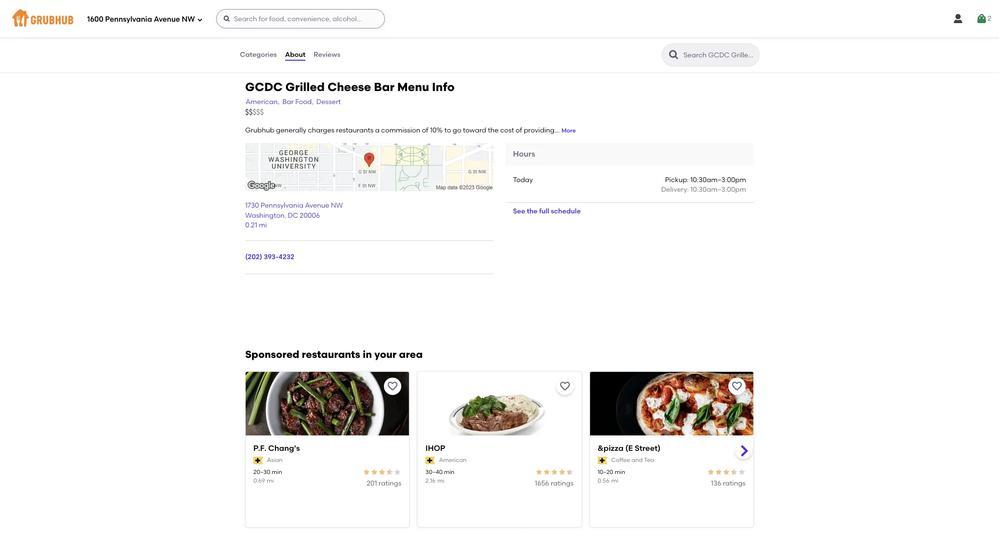 Task type: locate. For each thing, give the bounding box(es) containing it.
p.f. chang's  logo image
[[246, 372, 409, 453]]

ratings
[[379, 479, 402, 488], [551, 479, 574, 488], [723, 479, 746, 488]]

min down american
[[444, 469, 455, 476]]

2 horizontal spatial save this restaurant button
[[729, 378, 746, 395]]

svg image
[[953, 13, 965, 25], [197, 17, 203, 22]]

mi inside 10–20 min 0.56 mi
[[612, 478, 619, 484]]

1 of from the left
[[422, 126, 429, 134]]

2 horizontal spatial subscription pass image
[[598, 457, 608, 464]]

0 horizontal spatial bar
[[283, 98, 294, 106]]

save this restaurant image for chang's
[[387, 381, 399, 393]]

1 horizontal spatial pennsylvania
[[261, 202, 304, 210]]

pennsylvania inside 1730 pennsylvania avenue nw washington , dc 20006 0.21 mi
[[261, 202, 304, 210]]

mi inside '20–30 min 0.69 mi'
[[267, 478, 274, 484]]

street)
[[635, 444, 661, 453]]

10:30am–3:00pm right pickup:
[[691, 176, 747, 184]]

2 of from the left
[[516, 126, 523, 134]]

mi right 0.56
[[612, 478, 619, 484]]

0 horizontal spatial min
[[272, 469, 282, 476]]

3 save this restaurant image from the left
[[732, 381, 743, 393]]

10:30am–3:00pm right delivery:
[[691, 186, 747, 194]]

ratings right the 136
[[723, 479, 746, 488]]

avenue for 1600 pennsylvania avenue nw
[[154, 15, 180, 23]]

0 vertical spatial 10:30am–3:00pm
[[691, 176, 747, 184]]

schedule
[[551, 207, 581, 216]]

...
[[555, 126, 560, 134]]

2 horizontal spatial save this restaurant image
[[732, 381, 743, 393]]

bar left menu
[[374, 80, 395, 94]]

save this restaurant image
[[387, 381, 399, 393], [559, 381, 571, 393], [732, 381, 743, 393]]

2 subscription pass image from the left
[[426, 457, 436, 464]]

min for p.f. chang's
[[272, 469, 282, 476]]

sponsored
[[245, 349, 300, 361]]

the inside button
[[527, 207, 538, 216]]

mi right 0.69
[[267, 478, 274, 484]]

1 vertical spatial nw
[[331, 202, 343, 210]]

subscription pass image up 10–20 at the right bottom of page
[[598, 457, 608, 464]]

avenue for 1730 pennsylvania avenue nw washington , dc 20006 0.21 mi
[[305, 202, 330, 210]]

dessert
[[317, 98, 341, 106]]

201 ratings
[[367, 479, 402, 488]]

1 horizontal spatial ratings
[[551, 479, 574, 488]]

mi
[[259, 221, 267, 229], [267, 478, 274, 484], [438, 478, 445, 484], [612, 478, 619, 484]]

pennsylvania for 1730
[[261, 202, 304, 210]]

min inside 10–20 min 0.56 mi
[[615, 469, 626, 476]]

avenue inside 1730 pennsylvania avenue nw washington , dc 20006 0.21 mi
[[305, 202, 330, 210]]

toward
[[463, 126, 487, 134]]

subscription pass image for &pizza (e street)
[[598, 457, 608, 464]]

136
[[712, 479, 722, 488]]

0 horizontal spatial subscription pass image
[[254, 457, 263, 464]]

ihop logo image
[[418, 372, 582, 453]]

mi for ihop
[[438, 478, 445, 484]]

2 min from the left
[[444, 469, 455, 476]]

min down asian
[[272, 469, 282, 476]]

cost
[[501, 126, 514, 134]]

american, bar food, dessert
[[246, 98, 341, 106]]

avenue
[[154, 15, 180, 23], [305, 202, 330, 210]]

mi inside 30–40 min 2.16 mi
[[438, 478, 445, 484]]

0 horizontal spatial nw
[[182, 15, 195, 23]]

grubhub generally charges restaurants a commission of 10% to go toward the cost of providing ... more
[[245, 126, 576, 134]]

hours
[[513, 150, 536, 159]]

0 vertical spatial pennsylvania
[[105, 15, 152, 23]]

min for ihop
[[444, 469, 455, 476]]

1 vertical spatial avenue
[[305, 202, 330, 210]]

american
[[439, 457, 467, 464]]

p.f.
[[254, 444, 267, 453]]

save this restaurant button
[[384, 378, 402, 395], [557, 378, 574, 395], [729, 378, 746, 395]]

ratings right 201
[[379, 479, 402, 488]]

nw inside main navigation 'navigation'
[[182, 15, 195, 23]]

asian
[[267, 457, 283, 464]]

&pizza (e street)
[[598, 444, 661, 453]]

1 horizontal spatial avenue
[[305, 202, 330, 210]]

2 ratings from the left
[[551, 479, 574, 488]]

0 horizontal spatial svg image
[[197, 17, 203, 22]]

2 10:30am–3:00pm from the top
[[691, 186, 747, 194]]

1 horizontal spatial subscription pass image
[[426, 457, 436, 464]]

0.69
[[254, 478, 265, 484]]

2
[[988, 14, 992, 23]]

3 save this restaurant button from the left
[[729, 378, 746, 395]]

grilled
[[286, 80, 325, 94]]

menu
[[398, 80, 429, 94]]

1 vertical spatial 10:30am–3:00pm
[[691, 186, 747, 194]]

393-
[[264, 253, 279, 261]]

$$$$$
[[245, 108, 264, 117]]

bar left food,
[[283, 98, 294, 106]]

the
[[488, 126, 499, 134], [527, 207, 538, 216]]

restaurants left in
[[302, 349, 361, 361]]

3 ratings from the left
[[723, 479, 746, 488]]

1 horizontal spatial of
[[516, 126, 523, 134]]

1 horizontal spatial min
[[444, 469, 455, 476]]

grubhub
[[245, 126, 275, 134]]

min
[[272, 469, 282, 476], [444, 469, 455, 476], [615, 469, 626, 476]]

1 horizontal spatial svg image
[[953, 13, 965, 25]]

subscription pass image down p.f.
[[254, 457, 263, 464]]

0 horizontal spatial the
[[488, 126, 499, 134]]

1 horizontal spatial nw
[[331, 202, 343, 210]]

1 vertical spatial the
[[527, 207, 538, 216]]

ratings right 1656
[[551, 479, 574, 488]]

pennsylvania up ,
[[261, 202, 304, 210]]

0 horizontal spatial ratings
[[379, 479, 402, 488]]

area
[[399, 349, 423, 361]]

20–30
[[254, 469, 271, 476]]

subscription pass image up 30–40
[[426, 457, 436, 464]]

0.56
[[598, 478, 610, 484]]

1 vertical spatial pennsylvania
[[261, 202, 304, 210]]

nw inside 1730 pennsylvania avenue nw washington , dc 20006 0.21 mi
[[331, 202, 343, 210]]

min down coffee
[[615, 469, 626, 476]]

3 subscription pass image from the left
[[598, 457, 608, 464]]

0 horizontal spatial pennsylvania
[[105, 15, 152, 23]]

bar
[[374, 80, 395, 94], [283, 98, 294, 106]]

categories
[[240, 51, 277, 59]]

1 10:30am–3:00pm from the top
[[691, 176, 747, 184]]

and
[[632, 457, 643, 464]]

your
[[375, 349, 397, 361]]

0 vertical spatial nw
[[182, 15, 195, 23]]

save this restaurant image for (e
[[732, 381, 743, 393]]

restaurants left a at the top left of page
[[336, 126, 374, 134]]

subscription pass image
[[254, 457, 263, 464], [426, 457, 436, 464], [598, 457, 608, 464]]

ihop link
[[426, 444, 574, 455]]

201
[[367, 479, 377, 488]]

1 ratings from the left
[[379, 479, 402, 488]]

min inside 30–40 min 2.16 mi
[[444, 469, 455, 476]]

1730
[[245, 202, 259, 210]]

30–40 min 2.16 mi
[[426, 469, 455, 484]]

mi right 2.16
[[438, 478, 445, 484]]

0 horizontal spatial avenue
[[154, 15, 180, 23]]

0 vertical spatial avenue
[[154, 15, 180, 23]]

2 horizontal spatial ratings
[[723, 479, 746, 488]]

restaurants
[[336, 126, 374, 134], [302, 349, 361, 361]]

of right 'cost'
[[516, 126, 523, 134]]

1 horizontal spatial svg image
[[977, 13, 988, 25]]

go
[[453, 126, 462, 134]]

0 vertical spatial bar
[[374, 80, 395, 94]]

2 horizontal spatial min
[[615, 469, 626, 476]]

0 horizontal spatial save this restaurant button
[[384, 378, 402, 395]]

min inside '20–30 min 0.69 mi'
[[272, 469, 282, 476]]

the left 'cost'
[[488, 126, 499, 134]]

american,
[[246, 98, 280, 106]]

$$
[[245, 108, 253, 117]]

of left 10%
[[422, 126, 429, 134]]

mi down washington
[[259, 221, 267, 229]]

1 subscription pass image from the left
[[254, 457, 263, 464]]

avenue inside main navigation 'navigation'
[[154, 15, 180, 23]]

pennsylvania inside main navigation 'navigation'
[[105, 15, 152, 23]]

1600 pennsylvania avenue nw
[[87, 15, 195, 23]]

info
[[432, 80, 455, 94]]

pennsylvania
[[105, 15, 152, 23], [261, 202, 304, 210]]

of
[[422, 126, 429, 134], [516, 126, 523, 134]]

0 horizontal spatial save this restaurant image
[[387, 381, 399, 393]]

1 min from the left
[[272, 469, 282, 476]]

star icon image
[[363, 469, 371, 476], [371, 469, 379, 476], [379, 469, 386, 476], [386, 469, 394, 476], [386, 469, 394, 476], [394, 469, 402, 476], [535, 469, 543, 476], [543, 469, 551, 476], [551, 469, 559, 476], [559, 469, 566, 476], [566, 469, 574, 476], [566, 469, 574, 476], [708, 469, 715, 476], [715, 469, 723, 476], [723, 469, 731, 476], [731, 469, 738, 476], [731, 469, 738, 476], [738, 469, 746, 476]]

svg image
[[977, 13, 988, 25], [223, 15, 231, 23]]

pennsylvania right 1600
[[105, 15, 152, 23]]

0 horizontal spatial of
[[422, 126, 429, 134]]

the left full
[[527, 207, 538, 216]]

(202)
[[245, 253, 262, 261]]

1 save this restaurant image from the left
[[387, 381, 399, 393]]

1 horizontal spatial save this restaurant button
[[557, 378, 574, 395]]

1 horizontal spatial the
[[527, 207, 538, 216]]

3 min from the left
[[615, 469, 626, 476]]

1 horizontal spatial save this restaurant image
[[559, 381, 571, 393]]

1 save this restaurant button from the left
[[384, 378, 402, 395]]



Task type: vqa. For each thing, say whether or not it's contained in the screenshot.
the middle ADD
no



Task type: describe. For each thing, give the bounding box(es) containing it.
mi for p.f. chang's
[[267, 478, 274, 484]]

2 save this restaurant image from the left
[[559, 381, 571, 393]]

reviews button
[[313, 38, 341, 72]]

nw for 1730 pennsylvania avenue nw washington , dc 20006 0.21 mi
[[331, 202, 343, 210]]

mi for &pizza (e street)
[[612, 478, 619, 484]]

pickup: 10:30am–3:00pm delivery: 10:30am–3:00pm
[[662, 176, 747, 194]]

1 vertical spatial bar
[[283, 98, 294, 106]]

coffee
[[612, 457, 631, 464]]

see the full schedule
[[513, 207, 581, 216]]

1656 ratings
[[535, 479, 574, 488]]

0 vertical spatial restaurants
[[336, 126, 374, 134]]

(e
[[626, 444, 633, 453]]

p.f. chang's link
[[254, 444, 402, 455]]

see
[[513, 207, 526, 216]]

a
[[375, 126, 380, 134]]

dc
[[288, 212, 298, 220]]

1656
[[535, 479, 550, 488]]

1 vertical spatial restaurants
[[302, 349, 361, 361]]

american, button
[[245, 97, 280, 108]]

Search GCDC Grilled Cheese Bar search field
[[683, 51, 757, 60]]

save this restaurant button for (e
[[729, 378, 746, 395]]

nw for 1600 pennsylvania avenue nw
[[182, 15, 195, 23]]

(202) 393-4232
[[245, 253, 295, 261]]

pennsylvania for 1600
[[105, 15, 152, 23]]

search icon image
[[669, 49, 680, 61]]

food,
[[295, 98, 314, 106]]

reviews
[[314, 51, 341, 59]]

coffee and tea
[[612, 457, 655, 464]]

1730 pennsylvania avenue nw washington , dc 20006 0.21 mi
[[245, 202, 343, 229]]

136 ratings
[[712, 479, 746, 488]]

10–20
[[598, 469, 614, 476]]

about
[[285, 51, 306, 59]]

0.21
[[245, 221, 257, 229]]

p.f. chang's
[[254, 444, 300, 453]]

0 vertical spatial the
[[488, 126, 499, 134]]

20–30 min 0.69 mi
[[254, 469, 282, 484]]

washington
[[245, 212, 285, 220]]

sponsored restaurants in your area
[[245, 349, 423, 361]]

dessert button
[[316, 97, 342, 108]]

&pizza (e street) logo image
[[590, 372, 754, 453]]

chang's
[[268, 444, 300, 453]]

1 horizontal spatial bar
[[374, 80, 395, 94]]

more button
[[562, 127, 576, 135]]

20006
[[300, 212, 320, 220]]

10%
[[430, 126, 443, 134]]

bar food, button
[[282, 97, 314, 108]]

pickup:
[[666, 176, 689, 184]]

today
[[513, 176, 533, 184]]

charges
[[308, 126, 335, 134]]

main navigation navigation
[[0, 0, 1000, 38]]

(202) 393-4232 button
[[245, 253, 295, 262]]

delivery:
[[662, 186, 689, 194]]

categories button
[[240, 38, 278, 72]]

2 button
[[977, 10, 992, 27]]

2.16
[[426, 478, 436, 484]]

Search for food, convenience, alcohol... search field
[[216, 9, 385, 28]]

min for &pizza (e street)
[[615, 469, 626, 476]]

gcdc grilled cheese bar menu info
[[245, 80, 455, 94]]

providing
[[524, 126, 555, 134]]

ihop
[[426, 444, 446, 453]]

ratings for chang's
[[379, 479, 402, 488]]

gcdc
[[245, 80, 283, 94]]

30–40
[[426, 469, 443, 476]]

full
[[540, 207, 550, 216]]

ratings for (e
[[723, 479, 746, 488]]

svg image inside 2 button
[[977, 13, 988, 25]]

subscription pass image for ihop
[[426, 457, 436, 464]]

cheese
[[328, 80, 371, 94]]

commission
[[381, 126, 421, 134]]

more
[[562, 127, 576, 134]]

save this restaurant button for chang's
[[384, 378, 402, 395]]

&pizza (e street) link
[[598, 444, 746, 455]]

subscription pass image for p.f. chang's
[[254, 457, 263, 464]]

1600
[[87, 15, 104, 23]]

to
[[445, 126, 451, 134]]

0 horizontal spatial svg image
[[223, 15, 231, 23]]

&pizza
[[598, 444, 624, 453]]

2 save this restaurant button from the left
[[557, 378, 574, 395]]

,
[[285, 212, 286, 220]]

10–20 min 0.56 mi
[[598, 469, 626, 484]]

generally
[[276, 126, 306, 134]]

see the full schedule button
[[506, 203, 589, 220]]

4232
[[279, 253, 295, 261]]

in
[[363, 349, 372, 361]]

about button
[[285, 38, 306, 72]]

mi inside 1730 pennsylvania avenue nw washington , dc 20006 0.21 mi
[[259, 221, 267, 229]]

tea
[[644, 457, 655, 464]]



